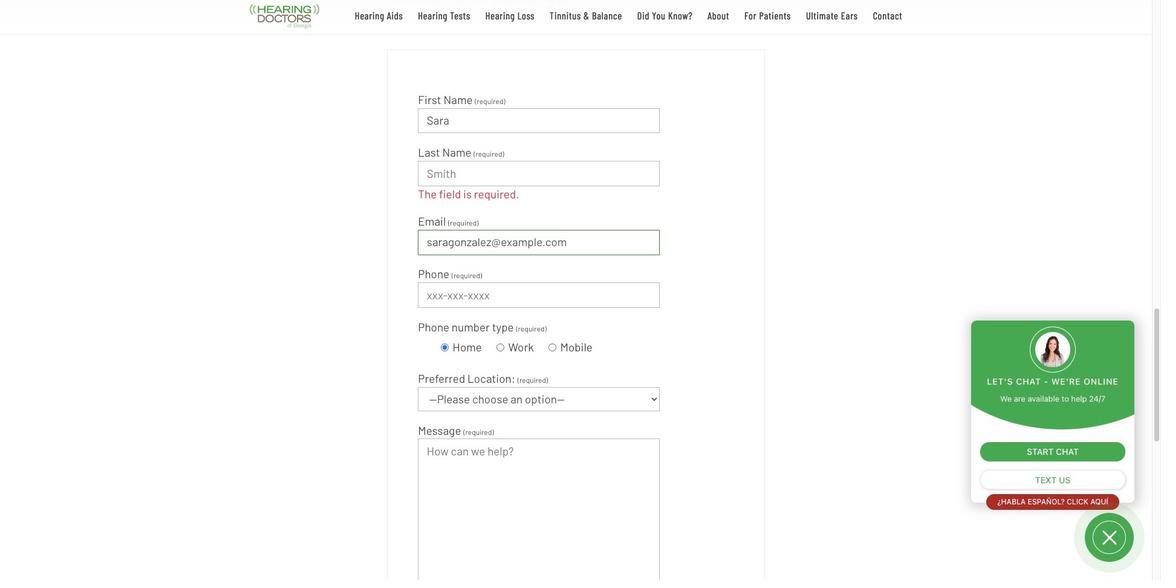Task type: describe. For each thing, give the bounding box(es) containing it.
xxx-xxx-xxxx text field
[[418, 282, 660, 308]]

yourname@domain.com email field
[[418, 230, 660, 255]]



Task type: locate. For each thing, give the bounding box(es) containing it.
Smith text field
[[418, 161, 660, 186]]

None radio
[[441, 344, 449, 351], [548, 344, 556, 351], [441, 344, 449, 351], [548, 344, 556, 351]]

hearing doctors of georgia image
[[250, 4, 320, 28]]

John text field
[[418, 108, 660, 133]]

live chat operator image
[[1036, 332, 1071, 367]]

None radio
[[496, 344, 504, 351]]

How can we help? text field
[[418, 439, 660, 580]]



